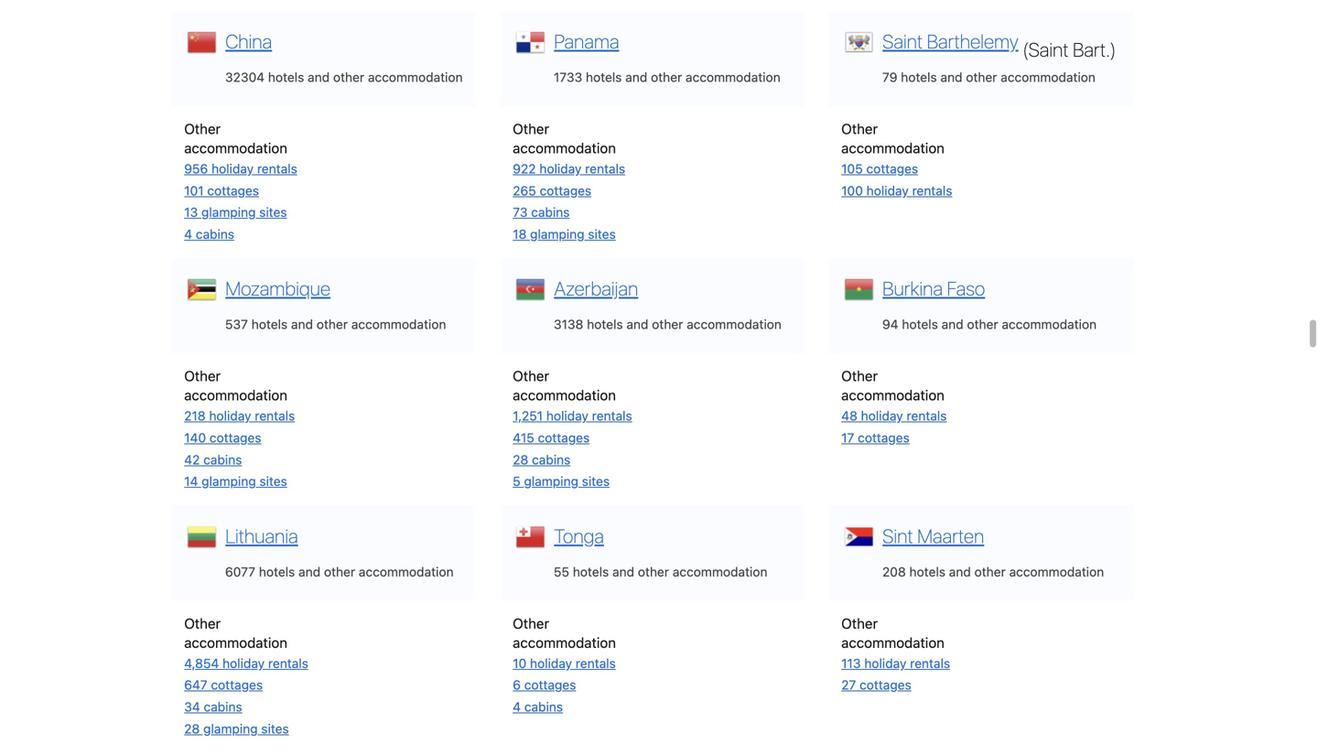 Task type: describe. For each thing, give the bounding box(es) containing it.
55
[[554, 564, 570, 580]]

218
[[184, 409, 206, 424]]

17 cottages link
[[842, 430, 910, 445]]

china
[[225, 30, 272, 53]]

28 glamping sites link
[[184, 721, 289, 736]]

panama
[[554, 30, 619, 53]]

sites for mozambique
[[260, 474, 287, 489]]

cabins inside other accommodation 956 holiday rentals 101 cottages 13 glamping sites 4 cabins
[[196, 227, 234, 242]]

other accommodation 218 holiday rentals 140 cottages 42 cabins 14 glamping sites
[[184, 368, 295, 489]]

cottages for sint maarten
[[860, 678, 912, 693]]

azerbaijan link
[[550, 275, 638, 300]]

101
[[184, 183, 204, 198]]

lithuania
[[225, 525, 298, 547]]

holiday for burkina faso
[[861, 409, 903, 424]]

415 cottages link
[[513, 430, 590, 445]]

glamping for lithuania
[[203, 721, 258, 736]]

accommodation inside other accommodation 956 holiday rentals 101 cottages 13 glamping sites 4 cabins
[[184, 140, 287, 156]]

27
[[842, 678, 856, 693]]

other for lithuania
[[184, 615, 221, 632]]

4,854
[[184, 656, 219, 671]]

holiday for lithuania
[[223, 656, 265, 671]]

other for tonga
[[638, 564, 669, 580]]

cottages for lithuania
[[211, 678, 263, 693]]

3138
[[554, 317, 584, 332]]

55 hotels and other accommodation
[[554, 564, 768, 580]]

48
[[842, 409, 858, 424]]

0 vertical spatial 4 cabins link
[[184, 227, 234, 242]]

cabins for tonga
[[524, 700, 563, 715]]

17
[[842, 430, 855, 445]]

1 vertical spatial 4 cabins link
[[513, 700, 563, 715]]

rentals for azerbaijan
[[592, 409, 632, 424]]

glamping for azerbaijan
[[524, 474, 579, 489]]

and for tonga
[[613, 564, 635, 580]]

18 glamping sites link
[[513, 227, 616, 242]]

hotels for china
[[268, 70, 304, 85]]

cottages for panama
[[540, 183, 592, 198]]

accommodation inside "other accommodation 922 holiday rentals 265 cottages 73 cabins 18 glamping sites"
[[513, 140, 616, 156]]

glamping inside other accommodation 956 holiday rentals 101 cottages 13 glamping sites 4 cabins
[[201, 205, 256, 220]]

415
[[513, 430, 535, 445]]

79
[[883, 70, 898, 85]]

holiday for tonga
[[530, 656, 572, 671]]

34 cabins link
[[184, 700, 242, 715]]

14
[[184, 474, 198, 489]]

42
[[184, 452, 200, 467]]

218 holiday rentals link
[[184, 409, 295, 424]]

hotels for burkina faso
[[902, 317, 938, 332]]

113
[[842, 656, 861, 671]]

and for lithuania
[[299, 564, 321, 580]]

105
[[842, 161, 863, 176]]

48 holiday rentals link
[[842, 409, 947, 424]]

4 inside other accommodation 956 holiday rentals 101 cottages 13 glamping sites 4 cabins
[[184, 227, 192, 242]]

hotels for lithuania
[[259, 564, 295, 580]]

burkina
[[883, 277, 943, 300]]

accommodation inside other accommodation 113 holiday rentals 27 cottages
[[842, 634, 945, 651]]

6
[[513, 678, 521, 693]]

and for saint barthelemy
[[941, 70, 963, 85]]

bart.)
[[1073, 38, 1117, 61]]

azerbaijan
[[554, 277, 638, 300]]

100
[[842, 183, 863, 198]]

1733 hotels and other accommodation
[[554, 70, 781, 85]]

china link
[[221, 27, 272, 53]]

rentals for panama
[[585, 161, 626, 176]]

accommodation inside other accommodation 4,854 holiday rentals 647 cottages 34 cabins 28 glamping sites
[[184, 634, 287, 651]]

saint barthelemy (saint bart.)
[[883, 30, 1117, 61]]

6077 hotels and other accommodation
[[225, 564, 454, 580]]

13 glamping sites link
[[184, 205, 287, 220]]

barthelemy
[[927, 30, 1019, 53]]

34
[[184, 700, 200, 715]]

113 holiday rentals link
[[842, 656, 951, 671]]

other accommodation 1,251 holiday rentals 415 cottages 28 cabins 5 glamping sites
[[513, 368, 632, 489]]

28 cabins link
[[513, 452, 571, 467]]

956 holiday rentals link
[[184, 161, 297, 176]]

sites inside other accommodation 956 holiday rentals 101 cottages 13 glamping sites 4 cabins
[[259, 205, 287, 220]]

rentals for sint maarten
[[910, 656, 951, 671]]

holiday for panama
[[540, 161, 582, 176]]

208
[[883, 564, 906, 580]]

537
[[225, 317, 248, 332]]

rentals inside other accommodation 105 cottages 100 holiday rentals
[[912, 183, 953, 198]]

glamping for mozambique
[[202, 474, 256, 489]]

other accommodation 956 holiday rentals 101 cottages 13 glamping sites 4 cabins
[[184, 120, 297, 242]]

5
[[513, 474, 521, 489]]

27 cottages link
[[842, 678, 912, 693]]

4,854 holiday rentals link
[[184, 656, 308, 671]]

hotels for panama
[[586, 70, 622, 85]]

42 cabins link
[[184, 452, 242, 467]]

1733
[[554, 70, 583, 85]]

mozambique link
[[221, 275, 331, 300]]

10
[[513, 656, 527, 671]]

647
[[184, 678, 208, 693]]

cottages inside other accommodation 105 cottages 100 holiday rentals
[[867, 161, 919, 176]]

other accommodation 10 holiday rentals 6 cottages 4 cabins
[[513, 615, 616, 715]]

sint maarten
[[883, 525, 985, 547]]

and for mozambique
[[291, 317, 313, 332]]

hotels for sint maarten
[[910, 564, 946, 580]]

hotels for azerbaijan
[[587, 317, 623, 332]]

accommodation inside other accommodation 105 cottages 100 holiday rentals
[[842, 140, 945, 156]]

32304 hotels and other accommodation
[[225, 70, 463, 85]]

other for panama
[[513, 120, 549, 137]]

other for tonga
[[513, 615, 549, 632]]

537 hotels and other accommodation
[[225, 317, 446, 332]]

rentals for mozambique
[[255, 409, 295, 424]]

cabins for mozambique
[[203, 452, 242, 467]]

922 holiday rentals link
[[513, 161, 626, 176]]

4 inside other accommodation 10 holiday rentals 6 cottages 4 cabins
[[513, 700, 521, 715]]



Task type: vqa. For each thing, say whether or not it's contained in the screenshot.


Task type: locate. For each thing, give the bounding box(es) containing it.
265
[[513, 183, 536, 198]]

and right 6077 at bottom
[[299, 564, 321, 580]]

other up 922
[[513, 120, 549, 137]]

32304
[[225, 70, 265, 85]]

cottages up 100 holiday rentals link
[[867, 161, 919, 176]]

10 holiday rentals link
[[513, 656, 616, 671]]

28 inside other accommodation 1,251 holiday rentals 415 cottages 28 cabins 5 glamping sites
[[513, 452, 529, 467]]

other accommodation 4,854 holiday rentals 647 cottages 34 cabins 28 glamping sites
[[184, 615, 308, 736]]

glamping down 34 cabins link
[[203, 721, 258, 736]]

and down saint barthelemy link
[[941, 70, 963, 85]]

glamping down 42 cabins link
[[202, 474, 256, 489]]

other inside "other accommodation 922 holiday rentals 265 cottages 73 cabins 18 glamping sites"
[[513, 120, 549, 137]]

cabins inside other accommodation 1,251 holiday rentals 415 cottages 28 cabins 5 glamping sites
[[532, 452, 571, 467]]

holiday up 647 cottages link
[[223, 656, 265, 671]]

5 glamping sites link
[[513, 474, 610, 489]]

holiday inside other accommodation 105 cottages 100 holiday rentals
[[867, 183, 909, 198]]

and right 1733
[[626, 70, 648, 85]]

sint
[[883, 525, 913, 547]]

cottages down 113 holiday rentals link
[[860, 678, 912, 693]]

4 down "13"
[[184, 227, 192, 242]]

sint maarten link
[[878, 522, 985, 547]]

glamping inside other accommodation 4,854 holiday rentals 647 cottages 34 cabins 28 glamping sites
[[203, 721, 258, 736]]

rentals inside other accommodation 956 holiday rentals 101 cottages 13 glamping sites 4 cabins
[[257, 161, 297, 176]]

rentals up 101 cottages "link"
[[257, 161, 297, 176]]

rentals inside other accommodation 48 holiday rentals 17 cottages
[[907, 409, 947, 424]]

other inside other accommodation 10 holiday rentals 6 cottages 4 cabins
[[513, 615, 549, 632]]

cabins inside other accommodation 4,854 holiday rentals 647 cottages 34 cabins 28 glamping sites
[[204, 700, 242, 715]]

holiday for china
[[212, 161, 254, 176]]

and down the faso
[[942, 317, 964, 332]]

265 cottages link
[[513, 183, 592, 198]]

rentals up 140 cottages link
[[255, 409, 295, 424]]

holiday inside "other accommodation 922 holiday rentals 265 cottages 73 cabins 18 glamping sites"
[[540, 161, 582, 176]]

lithuania link
[[221, 522, 298, 547]]

rentals up 28 glamping sites link
[[268, 656, 308, 671]]

other for saint barthelemy
[[966, 70, 998, 85]]

other up 48
[[842, 368, 878, 384]]

cabins down 140 cottages link
[[203, 452, 242, 467]]

101 cottages link
[[184, 183, 259, 198]]

sites inside other accommodation 4,854 holiday rentals 647 cottages 34 cabins 28 glamping sites
[[261, 721, 289, 736]]

922
[[513, 161, 536, 176]]

cabins down 13 glamping sites link on the top left of page
[[196, 227, 234, 242]]

sites up azerbaijan 'link' at the left of the page
[[588, 227, 616, 242]]

140
[[184, 430, 206, 445]]

cottages for tonga
[[524, 678, 576, 693]]

and for panama
[[626, 70, 648, 85]]

glamping down 73 cabins 'link'
[[530, 227, 585, 242]]

tonga
[[554, 525, 604, 547]]

hotels right 1733
[[586, 70, 622, 85]]

cottages inside "other accommodation 922 holiday rentals 265 cottages 73 cabins 18 glamping sites"
[[540, 183, 592, 198]]

holiday inside other accommodation 218 holiday rentals 140 cottages 42 cabins 14 glamping sites
[[209, 409, 251, 424]]

rentals for lithuania
[[268, 656, 308, 671]]

and down maarten
[[949, 564, 971, 580]]

cottages down the 48 holiday rentals link at the bottom of page
[[858, 430, 910, 445]]

hotels for tonga
[[573, 564, 609, 580]]

cottages inside other accommodation 113 holiday rentals 27 cottages
[[860, 678, 912, 693]]

cottages inside other accommodation 956 holiday rentals 101 cottages 13 glamping sites 4 cabins
[[207, 183, 259, 198]]

other
[[333, 70, 365, 85], [651, 70, 682, 85], [966, 70, 998, 85], [317, 317, 348, 332], [652, 317, 683, 332], [967, 317, 999, 332], [324, 564, 355, 580], [638, 564, 669, 580], [975, 564, 1006, 580]]

1,251
[[513, 409, 543, 424]]

other up 105
[[842, 120, 878, 137]]

rentals for burkina faso
[[907, 409, 947, 424]]

13
[[184, 205, 198, 220]]

rentals up 5 glamping sites link
[[592, 409, 632, 424]]

holiday
[[212, 161, 254, 176], [540, 161, 582, 176], [867, 183, 909, 198], [209, 409, 251, 424], [546, 409, 589, 424], [861, 409, 903, 424], [223, 656, 265, 671], [530, 656, 572, 671], [865, 656, 907, 671]]

sites for azerbaijan
[[582, 474, 610, 489]]

other up 4,854
[[184, 615, 221, 632]]

other for mozambique
[[317, 317, 348, 332]]

and for azerbaijan
[[627, 317, 649, 332]]

and for sint maarten
[[949, 564, 971, 580]]

sites up tonga link
[[582, 474, 610, 489]]

holiday up 17 cottages link
[[861, 409, 903, 424]]

cottages down 218 holiday rentals link
[[210, 430, 261, 445]]

79 hotels and other accommodation
[[883, 70, 1096, 85]]

holiday inside other accommodation 113 holiday rentals 27 cottages
[[865, 656, 907, 671]]

cottages down 10 holiday rentals link at left bottom
[[524, 678, 576, 693]]

73
[[513, 205, 528, 220]]

cabins inside other accommodation 10 holiday rentals 6 cottages 4 cabins
[[524, 700, 563, 715]]

glamping down 101 cottages "link"
[[201, 205, 256, 220]]

sites down 647 cottages link
[[261, 721, 289, 736]]

rentals up 17 cottages link
[[907, 409, 947, 424]]

cottages inside other accommodation 48 holiday rentals 17 cottages
[[858, 430, 910, 445]]

burkina faso link
[[878, 275, 985, 300]]

other inside other accommodation 956 holiday rentals 101 cottages 13 glamping sites 4 cabins
[[184, 120, 221, 137]]

holiday for azerbaijan
[[546, 409, 589, 424]]

1,251 holiday rentals link
[[513, 409, 632, 424]]

holiday up 6 cottages link
[[530, 656, 572, 671]]

cabins down the 265 cottages link
[[531, 205, 570, 220]]

cottages inside other accommodation 4,854 holiday rentals 647 cottages 34 cabins 28 glamping sites
[[211, 678, 263, 693]]

cottages inside other accommodation 218 holiday rentals 140 cottages 42 cabins 14 glamping sites
[[210, 430, 261, 445]]

other for azerbaijan
[[513, 368, 549, 384]]

saint
[[883, 30, 923, 53]]

cabins down 6 cottages link
[[524, 700, 563, 715]]

holiday inside other accommodation 48 holiday rentals 17 cottages
[[861, 409, 903, 424]]

glamping for panama
[[530, 227, 585, 242]]

1 horizontal spatial 4
[[513, 700, 521, 715]]

cabins
[[531, 205, 570, 220], [196, 227, 234, 242], [203, 452, 242, 467], [532, 452, 571, 467], [204, 700, 242, 715], [524, 700, 563, 715]]

sites inside "other accommodation 922 holiday rentals 265 cottages 73 cabins 18 glamping sites"
[[588, 227, 616, 242]]

cottages inside other accommodation 1,251 holiday rentals 415 cottages 28 cabins 5 glamping sites
[[538, 430, 590, 445]]

sites up lithuania link
[[260, 474, 287, 489]]

1 vertical spatial 4
[[513, 700, 521, 715]]

rentals inside other accommodation 1,251 holiday rentals 415 cottages 28 cabins 5 glamping sites
[[592, 409, 632, 424]]

cabins down 647 cottages link
[[204, 700, 242, 715]]

cabins for lithuania
[[204, 700, 242, 715]]

and down 'azerbaijan'
[[627, 317, 649, 332]]

holiday inside other accommodation 10 holiday rentals 6 cottages 4 cabins
[[530, 656, 572, 671]]

rentals for china
[[257, 161, 297, 176]]

cottages for azerbaijan
[[538, 430, 590, 445]]

1 horizontal spatial 4 cabins link
[[513, 700, 563, 715]]

18
[[513, 227, 527, 242]]

hotels for saint barthelemy
[[901, 70, 937, 85]]

hotels right 32304
[[268, 70, 304, 85]]

cottages for china
[[207, 183, 259, 198]]

mozambique
[[225, 277, 331, 300]]

73 cabins link
[[513, 205, 570, 220]]

rentals
[[257, 161, 297, 176], [585, 161, 626, 176], [912, 183, 953, 198], [255, 409, 295, 424], [592, 409, 632, 424], [907, 409, 947, 424], [268, 656, 308, 671], [576, 656, 616, 671], [910, 656, 951, 671]]

0 horizontal spatial 4
[[184, 227, 192, 242]]

14 glamping sites link
[[184, 474, 287, 489]]

glamping inside "other accommodation 922 holiday rentals 265 cottages 73 cabins 18 glamping sites"
[[530, 227, 585, 242]]

rentals inside other accommodation 4,854 holiday rentals 647 cottages 34 cabins 28 glamping sites
[[268, 656, 308, 671]]

rentals up 6 cottages link
[[576, 656, 616, 671]]

other for panama
[[651, 70, 682, 85]]

and for china
[[308, 70, 330, 85]]

other for china
[[184, 120, 221, 137]]

hotels right 537 at the top left of page
[[252, 317, 288, 332]]

holiday up the 265 cottages link
[[540, 161, 582, 176]]

6077
[[225, 564, 256, 580]]

faso
[[947, 277, 985, 300]]

other up "10"
[[513, 615, 549, 632]]

other for mozambique
[[184, 368, 221, 384]]

sites
[[259, 205, 287, 220], [588, 227, 616, 242], [260, 474, 287, 489], [582, 474, 610, 489], [261, 721, 289, 736]]

(saint
[[1023, 38, 1069, 61]]

other inside other accommodation 218 holiday rentals 140 cottages 42 cabins 14 glamping sites
[[184, 368, 221, 384]]

28 down 34
[[184, 721, 200, 736]]

other up 113
[[842, 615, 878, 632]]

holiday up 27 cottages link
[[865, 656, 907, 671]]

94 hotels and other accommodation
[[883, 317, 1097, 332]]

3138 hotels and other accommodation
[[554, 317, 782, 332]]

105 cottages link
[[842, 161, 919, 176]]

other
[[184, 120, 221, 137], [513, 120, 549, 137], [842, 120, 878, 137], [184, 368, 221, 384], [513, 368, 549, 384], [842, 368, 878, 384], [184, 615, 221, 632], [513, 615, 549, 632], [842, 615, 878, 632]]

0 horizontal spatial 4 cabins link
[[184, 227, 234, 242]]

hotels right 55
[[573, 564, 609, 580]]

saint barthelemy link
[[878, 27, 1019, 53]]

tonga link
[[550, 522, 604, 547]]

100 holiday rentals link
[[842, 183, 953, 198]]

holiday for mozambique
[[209, 409, 251, 424]]

0 vertical spatial 28
[[513, 452, 529, 467]]

4 cabins link down 6 cottages link
[[513, 700, 563, 715]]

accommodation inside other accommodation 1,251 holiday rentals 415 cottages 28 cabins 5 glamping sites
[[513, 387, 616, 404]]

other accommodation 113 holiday rentals 27 cottages
[[842, 615, 951, 693]]

94
[[883, 317, 899, 332]]

cottages for burkina faso
[[858, 430, 910, 445]]

208 hotels and other accommodation
[[883, 564, 1104, 580]]

6 cottages link
[[513, 678, 576, 693]]

cottages down 922 holiday rentals link
[[540, 183, 592, 198]]

1 horizontal spatial 28
[[513, 452, 529, 467]]

28 down 415
[[513, 452, 529, 467]]

other for sint maarten
[[842, 615, 878, 632]]

cottages down the 4,854 holiday rentals link at the left bottom
[[211, 678, 263, 693]]

647 cottages link
[[184, 678, 263, 693]]

other for burkina faso
[[842, 368, 878, 384]]

cottages for mozambique
[[210, 430, 261, 445]]

cabins inside "other accommodation 922 holiday rentals 265 cottages 73 cabins 18 glamping sites"
[[531, 205, 570, 220]]

hotels right the 3138
[[587, 317, 623, 332]]

other for azerbaijan
[[652, 317, 683, 332]]

cabins for panama
[[531, 205, 570, 220]]

holiday inside other accommodation 4,854 holiday rentals 647 cottages 34 cabins 28 glamping sites
[[223, 656, 265, 671]]

other up 956
[[184, 120, 221, 137]]

other for burkina faso
[[967, 317, 999, 332]]

panama link
[[550, 27, 619, 53]]

hotels right 208
[[910, 564, 946, 580]]

140 cottages link
[[184, 430, 261, 445]]

cottages up 13 glamping sites link on the top left of page
[[207, 183, 259, 198]]

other for sint maarten
[[975, 564, 1006, 580]]

cottages inside other accommodation 10 holiday rentals 6 cottages 4 cabins
[[524, 678, 576, 693]]

other inside other accommodation 4,854 holiday rentals 647 cottages 34 cabins 28 glamping sites
[[184, 615, 221, 632]]

4 down "6"
[[513, 700, 521, 715]]

holiday up 140 cottages link
[[209, 409, 251, 424]]

holiday down 105 cottages link
[[867, 183, 909, 198]]

other for china
[[333, 70, 365, 85]]

glamping inside other accommodation 1,251 holiday rentals 415 cottages 28 cabins 5 glamping sites
[[524, 474, 579, 489]]

hotels right 94 in the top of the page
[[902, 317, 938, 332]]

28
[[513, 452, 529, 467], [184, 721, 200, 736]]

cottages down 1,251 holiday rentals link
[[538, 430, 590, 445]]

rentals inside other accommodation 218 holiday rentals 140 cottages 42 cabins 14 glamping sites
[[255, 409, 295, 424]]

rentals up 27 cottages link
[[910, 656, 951, 671]]

accommodation inside other accommodation 218 holiday rentals 140 cottages 42 cabins 14 glamping sites
[[184, 387, 287, 404]]

sites down 956 holiday rentals link
[[259, 205, 287, 220]]

glamping down 28 cabins link
[[524, 474, 579, 489]]

rentals inside other accommodation 113 holiday rentals 27 cottages
[[910, 656, 951, 671]]

burkina faso
[[883, 277, 985, 300]]

other for lithuania
[[324, 564, 355, 580]]

sites inside other accommodation 218 holiday rentals 140 cottages 42 cabins 14 glamping sites
[[260, 474, 287, 489]]

other accommodation 922 holiday rentals 265 cottages 73 cabins 18 glamping sites
[[513, 120, 626, 242]]

28 inside other accommodation 4,854 holiday rentals 647 cottages 34 cabins 28 glamping sites
[[184, 721, 200, 736]]

4
[[184, 227, 192, 242], [513, 700, 521, 715]]

rentals inside other accommodation 10 holiday rentals 6 cottages 4 cabins
[[576, 656, 616, 671]]

other for saint barthelemy
[[842, 120, 878, 137]]

other up 1,251
[[513, 368, 549, 384]]

0 horizontal spatial 28
[[184, 721, 200, 736]]

hotels for mozambique
[[252, 317, 288, 332]]

1 vertical spatial 28
[[184, 721, 200, 736]]

4 cabins link down "13"
[[184, 227, 234, 242]]

glamping
[[201, 205, 256, 220], [530, 227, 585, 242], [202, 474, 256, 489], [524, 474, 579, 489], [203, 721, 258, 736]]

other accommodation 105 cottages 100 holiday rentals
[[842, 120, 953, 198]]

holiday up 415 cottages link
[[546, 409, 589, 424]]

holiday inside other accommodation 1,251 holiday rentals 415 cottages 28 cabins 5 glamping sites
[[546, 409, 589, 424]]

cabins inside other accommodation 218 holiday rentals 140 cottages 42 cabins 14 glamping sites
[[203, 452, 242, 467]]

holiday for sint maarten
[[865, 656, 907, 671]]

hotels right 6077 at bottom
[[259, 564, 295, 580]]

sites for panama
[[588, 227, 616, 242]]

sites inside other accommodation 1,251 holiday rentals 415 cottages 28 cabins 5 glamping sites
[[582, 474, 610, 489]]

and down mozambique
[[291, 317, 313, 332]]

holiday inside other accommodation 956 holiday rentals 101 cottages 13 glamping sites 4 cabins
[[212, 161, 254, 176]]

rentals for tonga
[[576, 656, 616, 671]]

other inside other accommodation 48 holiday rentals 17 cottages
[[842, 368, 878, 384]]

cabins down 415 cottages link
[[532, 452, 571, 467]]

cabins for azerbaijan
[[532, 452, 571, 467]]

rentals up the 265 cottages link
[[585, 161, 626, 176]]

other inside other accommodation 105 cottages 100 holiday rentals
[[842, 120, 878, 137]]

and right 55
[[613, 564, 635, 580]]

other inside other accommodation 1,251 holiday rentals 415 cottages 28 cabins 5 glamping sites
[[513, 368, 549, 384]]

and for burkina faso
[[942, 317, 964, 332]]

other inside other accommodation 113 holiday rentals 27 cottages
[[842, 615, 878, 632]]

glamping inside other accommodation 218 holiday rentals 140 cottages 42 cabins 14 glamping sites
[[202, 474, 256, 489]]

sites for lithuania
[[261, 721, 289, 736]]

rentals inside "other accommodation 922 holiday rentals 265 cottages 73 cabins 18 glamping sites"
[[585, 161, 626, 176]]

accommodation inside other accommodation 48 holiday rentals 17 cottages
[[842, 387, 945, 404]]

maarten
[[918, 525, 985, 547]]

0 vertical spatial 4
[[184, 227, 192, 242]]

other up 218
[[184, 368, 221, 384]]

and right 32304
[[308, 70, 330, 85]]

rentals down 105 cottages link
[[912, 183, 953, 198]]

hotels right 79
[[901, 70, 937, 85]]

other accommodation 48 holiday rentals 17 cottages
[[842, 368, 947, 445]]

hotels
[[268, 70, 304, 85], [586, 70, 622, 85], [901, 70, 937, 85], [252, 317, 288, 332], [587, 317, 623, 332], [902, 317, 938, 332], [259, 564, 295, 580], [573, 564, 609, 580], [910, 564, 946, 580]]

holiday up 101 cottages "link"
[[212, 161, 254, 176]]

956
[[184, 161, 208, 176]]



